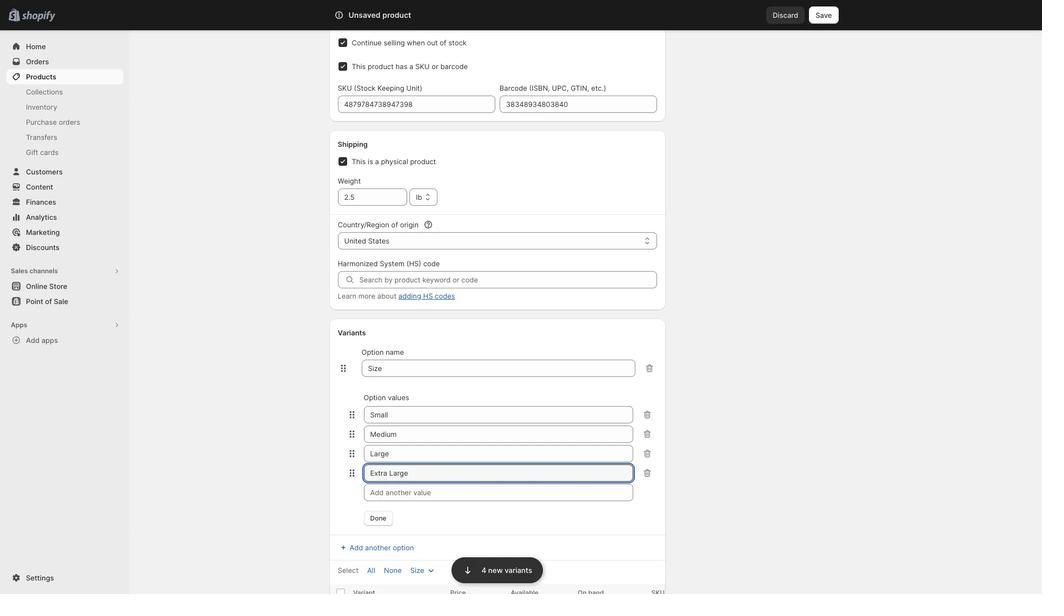 Task type: vqa. For each thing, say whether or not it's contained in the screenshot.
the etc.) at the right of page
yes



Task type: locate. For each thing, give the bounding box(es) containing it.
sales channels
[[11, 267, 58, 275]]

shop location
[[338, 10, 383, 19]]

stock
[[448, 38, 467, 47]]

all button
[[361, 563, 382, 579]]

(isbn,
[[529, 84, 550, 92]]

this for this is a physical product
[[352, 157, 366, 166]]

hs
[[423, 292, 433, 301]]

add another option
[[350, 544, 414, 553]]

online
[[26, 282, 47, 291]]

point of sale button
[[0, 294, 130, 309]]

this up (stock
[[352, 62, 366, 71]]

product left the has
[[368, 62, 394, 71]]

of left "sale"
[[45, 297, 52, 306]]

1 horizontal spatial add
[[350, 544, 363, 553]]

Barcode (ISBN, UPC, GTIN, etc.) text field
[[500, 96, 657, 113]]

sales channels button
[[6, 264, 123, 279]]

(hs)
[[406, 260, 421, 268]]

product for this
[[368, 62, 394, 71]]

sale
[[54, 297, 68, 306]]

0 vertical spatial add
[[26, 336, 40, 345]]

this left is
[[352, 157, 366, 166]]

customers
[[26, 168, 63, 176]]

4
[[482, 567, 487, 575]]

1 vertical spatial sku
[[338, 84, 352, 92]]

orders
[[59, 118, 80, 127]]

etc.)
[[591, 84, 606, 92]]

product
[[382, 10, 411, 19], [368, 62, 394, 71], [410, 157, 436, 166]]

of right out
[[440, 38, 446, 47]]

0 vertical spatial of
[[440, 38, 446, 47]]

collections link
[[6, 84, 123, 100]]

of for point of sale
[[45, 297, 52, 306]]

variants
[[505, 567, 532, 575]]

channels
[[29, 267, 58, 275]]

0 vertical spatial sku
[[415, 62, 430, 71]]

discounts
[[26, 243, 59, 252]]

1 vertical spatial a
[[375, 157, 379, 166]]

1 vertical spatial product
[[368, 62, 394, 71]]

online store
[[26, 282, 67, 291]]

add another option button
[[331, 541, 420, 556]]

variants
[[338, 329, 366, 337]]

0 horizontal spatial add
[[26, 336, 40, 345]]

a right the has
[[409, 62, 413, 71]]

unsaved product
[[349, 10, 411, 19]]

save
[[816, 11, 832, 19]]

search
[[382, 11, 405, 19]]

none button
[[377, 563, 408, 579]]

another
[[365, 544, 391, 553]]

location
[[357, 10, 383, 19]]

option
[[362, 348, 384, 357], [364, 394, 386, 402]]

harmonized
[[338, 260, 378, 268]]

0 vertical spatial product
[[382, 10, 411, 19]]

online store button
[[0, 279, 130, 294]]

1 horizontal spatial of
[[391, 221, 398, 229]]

country/region of origin
[[338, 221, 419, 229]]

country/region
[[338, 221, 389, 229]]

collections
[[26, 88, 63, 96]]

states
[[368, 237, 389, 246]]

None text field
[[364, 446, 633, 463]]

more
[[358, 292, 375, 301]]

Weight text field
[[338, 189, 407, 206]]

united states
[[344, 237, 389, 246]]

codes
[[435, 292, 455, 301]]

when
[[407, 38, 425, 47]]

add apps button
[[6, 333, 123, 348]]

this
[[352, 62, 366, 71], [352, 157, 366, 166]]

inventory link
[[6, 100, 123, 115]]

discard button
[[766, 6, 805, 24]]

2 this from the top
[[352, 157, 366, 166]]

add for add apps
[[26, 336, 40, 345]]

1 vertical spatial add
[[350, 544, 363, 553]]

point of sale
[[26, 297, 68, 306]]

add left another
[[350, 544, 363, 553]]

0 horizontal spatial of
[[45, 297, 52, 306]]

option name
[[362, 348, 404, 357]]

shop
[[338, 10, 355, 19]]

out
[[427, 38, 438, 47]]

purchase
[[26, 118, 57, 127]]

add
[[26, 336, 40, 345], [350, 544, 363, 553]]

product up selling
[[382, 10, 411, 19]]

1 vertical spatial this
[[352, 157, 366, 166]]

marketing
[[26, 228, 60, 237]]

barcode (isbn, upc, gtin, etc.)
[[500, 84, 606, 92]]

orders
[[26, 57, 49, 66]]

of left the origin
[[391, 221, 398, 229]]

name
[[386, 348, 404, 357]]

1 vertical spatial of
[[391, 221, 398, 229]]

add left apps
[[26, 336, 40, 345]]

product for unsaved
[[382, 10, 411, 19]]

all
[[367, 567, 375, 575]]

weight
[[338, 177, 361, 185]]

option for option name
[[362, 348, 384, 357]]

1 vertical spatial option
[[364, 394, 386, 402]]

0 vertical spatial option
[[362, 348, 384, 357]]

shopify image
[[22, 11, 55, 22]]

sku left the or
[[415, 62, 430, 71]]

sku left (stock
[[338, 84, 352, 92]]

0 vertical spatial this
[[352, 62, 366, 71]]

a
[[409, 62, 413, 71], [375, 157, 379, 166]]

product right physical
[[410, 157, 436, 166]]

continue selling when out of stock
[[352, 38, 467, 47]]

analytics
[[26, 213, 57, 222]]

apps
[[41, 336, 58, 345]]

1 horizontal spatial a
[[409, 62, 413, 71]]

Color text field
[[362, 360, 635, 377]]

add for add another option
[[350, 544, 363, 553]]

option for option values
[[364, 394, 386, 402]]

1 this from the top
[[352, 62, 366, 71]]

customers link
[[6, 164, 123, 180]]

a right is
[[375, 157, 379, 166]]

add inside button
[[26, 336, 40, 345]]

0 horizontal spatial sku
[[338, 84, 352, 92]]

apps button
[[6, 318, 123, 333]]

1 horizontal spatial sku
[[415, 62, 430, 71]]

0 horizontal spatial a
[[375, 157, 379, 166]]

add inside button
[[350, 544, 363, 553]]

Add another value text field
[[364, 485, 633, 502]]

option left values
[[364, 394, 386, 402]]

2 vertical spatial product
[[410, 157, 436, 166]]

finances link
[[6, 195, 123, 210]]

sku
[[415, 62, 430, 71], [338, 84, 352, 92]]

of inside button
[[45, 297, 52, 306]]

2 vertical spatial of
[[45, 297, 52, 306]]

inventory
[[26, 103, 57, 111]]

option left name
[[362, 348, 384, 357]]

origin
[[400, 221, 419, 229]]

option values
[[364, 394, 409, 402]]

gift
[[26, 148, 38, 157]]

None text field
[[364, 407, 633, 424], [364, 426, 633, 443], [364, 465, 633, 482], [364, 407, 633, 424], [364, 426, 633, 443], [364, 465, 633, 482]]

united
[[344, 237, 366, 246]]

finances
[[26, 198, 56, 207]]

unsaved
[[349, 10, 381, 19]]



Task type: describe. For each thing, give the bounding box(es) containing it.
gift cards
[[26, 148, 59, 157]]

barcode
[[500, 84, 527, 92]]

2 horizontal spatial of
[[440, 38, 446, 47]]

about
[[377, 292, 396, 301]]

(stock
[[354, 84, 375, 92]]

purchase orders link
[[6, 115, 123, 130]]

gtin,
[[571, 84, 589, 92]]

select
[[338, 567, 359, 575]]

settings link
[[6, 571, 123, 586]]

this is a physical product
[[352, 157, 436, 166]]

online store link
[[6, 279, 123, 294]]

learn
[[338, 292, 356, 301]]

transfers
[[26, 133, 57, 142]]

point
[[26, 297, 43, 306]]

size button
[[404, 563, 443, 579]]

products
[[26, 72, 56, 81]]

of for country/region of origin
[[391, 221, 398, 229]]

this for this product has a sku or barcode
[[352, 62, 366, 71]]

4 new variants button
[[452, 557, 543, 584]]

physical
[[381, 157, 408, 166]]

orders link
[[6, 54, 123, 69]]

store
[[49, 282, 67, 291]]

apps
[[11, 321, 27, 329]]

lb
[[416, 193, 422, 202]]

this product has a sku or barcode
[[352, 62, 468, 71]]

system
[[380, 260, 405, 268]]

home link
[[6, 39, 123, 54]]

harmonized system (hs) code
[[338, 260, 440, 268]]

done
[[370, 515, 386, 523]]

shipping
[[338, 140, 368, 149]]

option
[[393, 544, 414, 553]]

sales
[[11, 267, 28, 275]]

or
[[432, 62, 438, 71]]

marketing link
[[6, 225, 123, 240]]

selling
[[384, 38, 405, 47]]

adding hs codes link
[[398, 292, 455, 301]]

barcode
[[440, 62, 468, 71]]

home
[[26, 42, 46, 51]]

SKU (Stock Keeping Unit) text field
[[338, 96, 495, 113]]

Harmonized System (HS) code text field
[[359, 271, 657, 289]]

code
[[423, 260, 440, 268]]

0 vertical spatial a
[[409, 62, 413, 71]]

discard
[[773, 11, 798, 19]]

save button
[[809, 6, 838, 24]]

sku (stock keeping unit)
[[338, 84, 422, 92]]

analytics link
[[6, 210, 123, 225]]

products link
[[6, 69, 123, 84]]

none
[[384, 567, 402, 575]]

content link
[[6, 180, 123, 195]]

adding
[[398, 292, 421, 301]]

content
[[26, 183, 53, 191]]

4 new variants
[[482, 567, 532, 575]]

add apps
[[26, 336, 58, 345]]

unit)
[[406, 84, 422, 92]]

has
[[396, 62, 407, 71]]

purchase orders
[[26, 118, 80, 127]]

values
[[388, 394, 409, 402]]

discounts link
[[6, 240, 123, 255]]

settings
[[26, 574, 54, 583]]

search button
[[364, 6, 678, 24]]

cards
[[40, 148, 59, 157]]

done button
[[364, 512, 393, 527]]

continue
[[352, 38, 382, 47]]

upc,
[[552, 84, 569, 92]]

gift cards link
[[6, 145, 123, 160]]



